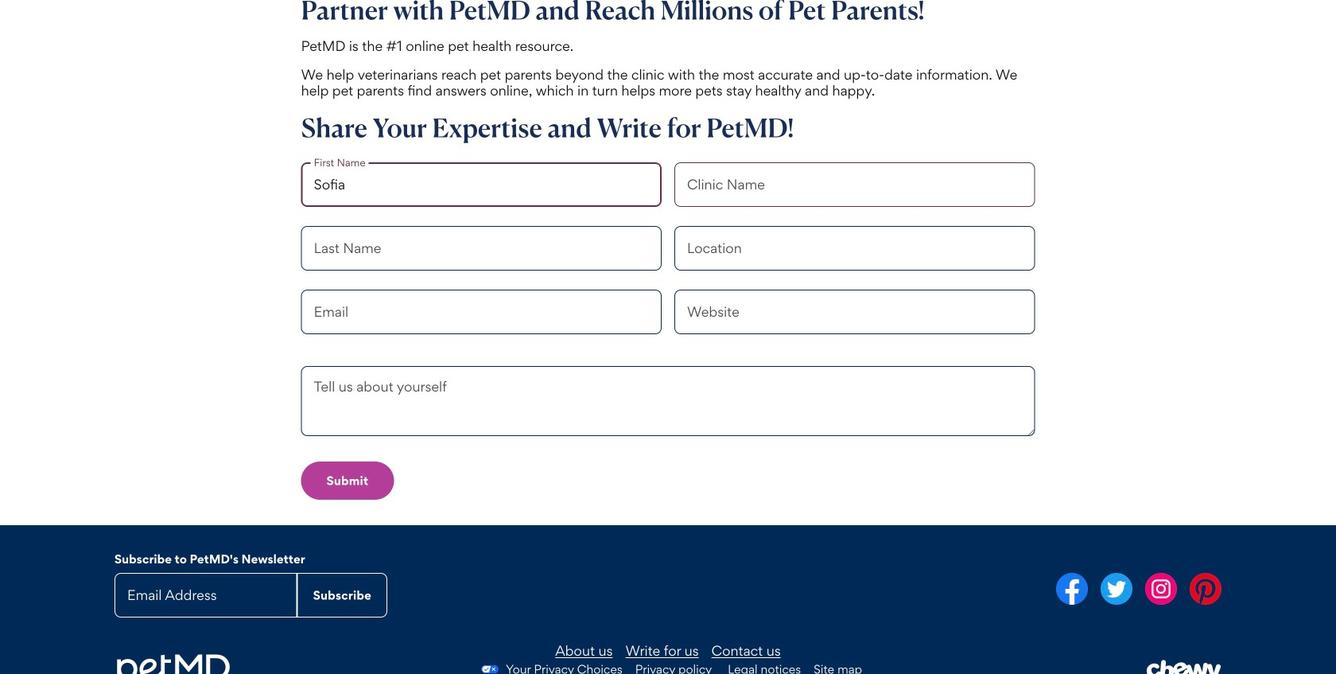 Task type: locate. For each thing, give the bounding box(es) containing it.
None text field
[[301, 162, 662, 207], [675, 162, 1036, 207], [301, 226, 662, 270], [675, 226, 1036, 270], [675, 290, 1036, 334], [301, 379, 1036, 436], [301, 162, 662, 207], [675, 162, 1036, 207], [301, 226, 662, 270], [675, 226, 1036, 270], [675, 290, 1036, 334], [301, 379, 1036, 436]]

legal element
[[728, 662, 863, 674]]

chewy logo image
[[1147, 659, 1222, 674]]

social element
[[675, 573, 1222, 608]]

instagram image
[[1146, 573, 1178, 605]]

about petmd element
[[301, 643, 1036, 659]]

None email field
[[301, 290, 662, 334], [115, 573, 297, 617], [301, 290, 662, 334], [115, 573, 297, 617]]



Task type: vqa. For each thing, say whether or not it's contained in the screenshot.
Pinterest image
yes



Task type: describe. For each thing, give the bounding box(es) containing it.
facebook image
[[1057, 573, 1089, 605]]

my privacy choices image
[[474, 665, 506, 673]]

twitter image
[[1101, 573, 1133, 605]]

petmd home image
[[115, 653, 232, 674]]

pinterest image
[[1191, 573, 1222, 605]]



